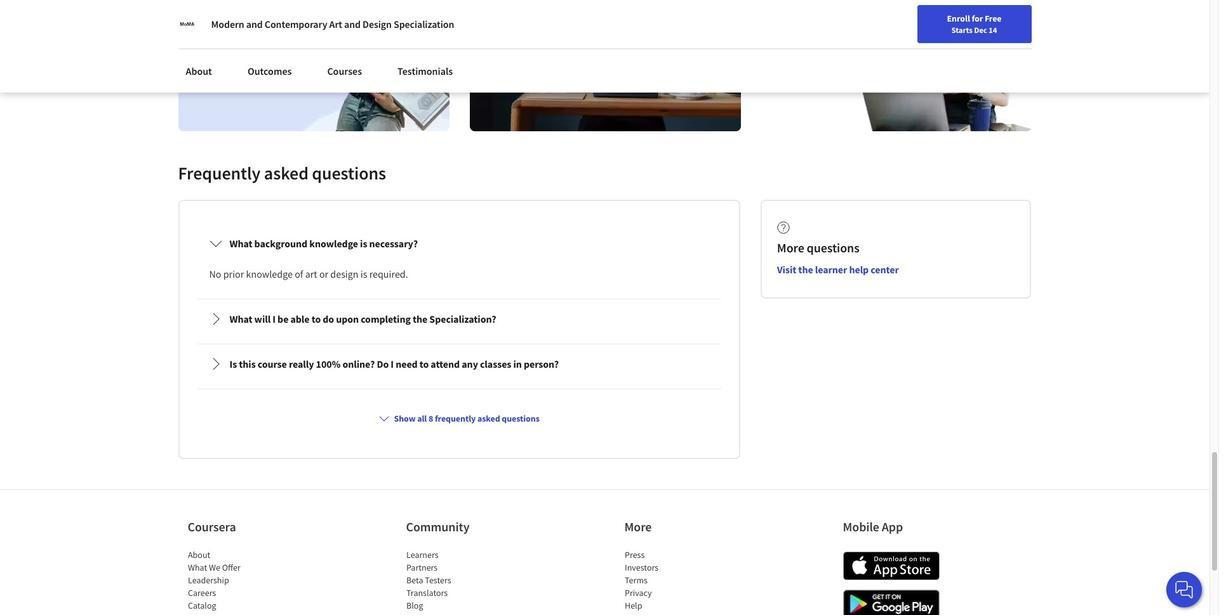 Task type: vqa. For each thing, say whether or not it's contained in the screenshot.


Task type: describe. For each thing, give the bounding box(es) containing it.
partners
[[406, 563, 437, 574]]

what will i be able to do upon completing the specialization?
[[230, 313, 496, 326]]

14
[[989, 25, 997, 35]]

or
[[319, 268, 328, 281]]

more for more
[[624, 519, 652, 535]]

show all 8 frequently asked questions button
[[374, 408, 545, 430]]

asked inside dropdown button
[[477, 413, 500, 425]]

person?
[[524, 358, 559, 371]]

outcomes
[[248, 65, 292, 77]]

investors link
[[624, 563, 658, 574]]

able
[[290, 313, 310, 326]]

careers link
[[188, 588, 216, 599]]

background
[[254, 237, 307, 250]]

for
[[972, 13, 983, 24]]

0 horizontal spatial asked
[[264, 162, 309, 185]]

online?
[[342, 358, 375, 371]]

center
[[871, 263, 899, 276]]

questions inside dropdown button
[[502, 413, 540, 425]]

frequently asked questions
[[178, 162, 386, 185]]

0 horizontal spatial i
[[273, 313, 276, 326]]

course
[[258, 358, 287, 371]]

attend
[[431, 358, 460, 371]]

catalog
[[188, 601, 216, 612]]

upon
[[336, 313, 359, 326]]

list for coursera
[[188, 549, 296, 616]]

leadership link
[[188, 575, 229, 587]]

is inside dropdown button
[[360, 237, 367, 250]]

app
[[882, 519, 903, 535]]

what inside about what we offer leadership careers catalog
[[188, 563, 207, 574]]

we
[[209, 563, 220, 574]]

what we offer link
[[188, 563, 240, 574]]

necessary?
[[369, 237, 418, 250]]

privacy
[[624, 588, 651, 599]]

prior
[[223, 268, 244, 281]]

partners link
[[406, 563, 437, 574]]

what background knowledge is necessary?
[[230, 237, 418, 250]]

download on the app store image
[[843, 552, 939, 581]]

blog link
[[406, 601, 423, 612]]

design
[[363, 18, 392, 30]]

translators link
[[406, 588, 447, 599]]

learner
[[815, 263, 847, 276]]

shopping cart: 1 item image
[[913, 10, 937, 30]]

learners partners beta testers translators blog
[[406, 550, 451, 612]]

opens in a new tab image
[[529, 450, 539, 460]]

modern
[[211, 18, 244, 30]]

do
[[323, 313, 334, 326]]

free
[[985, 13, 1002, 24]]

2 horizontal spatial questions
[[807, 240, 860, 256]]

is
[[230, 358, 237, 371]]

outcomes link
[[240, 57, 299, 85]]

visit the learner help center
[[777, 263, 899, 276]]

about what we offer leadership careers catalog
[[188, 550, 240, 612]]

list item for coursera
[[188, 613, 296, 616]]

more for more questions
[[777, 240, 804, 256]]

testimonials
[[398, 65, 453, 77]]

beta
[[406, 575, 423, 587]]

press link
[[624, 550, 644, 561]]

do
[[377, 358, 389, 371]]

modern and contemporary art and design specialization
[[211, 18, 454, 30]]

testers
[[425, 575, 451, 587]]

the inside dropdown button
[[413, 313, 428, 326]]

need
[[396, 358, 418, 371]]

what will i be able to do upon completing the specialization? button
[[199, 302, 719, 337]]

show
[[394, 413, 416, 425]]

offer
[[222, 563, 240, 574]]

list item for community
[[406, 613, 514, 616]]

in
[[513, 358, 522, 371]]

knowledge for of
[[246, 268, 293, 281]]

collapsed list
[[195, 222, 724, 616]]

8
[[429, 413, 433, 425]]

list item for more
[[624, 613, 732, 616]]

0 horizontal spatial to
[[312, 313, 321, 326]]

be
[[278, 313, 289, 326]]

frequently
[[435, 413, 476, 425]]

privacy link
[[624, 588, 651, 599]]

design
[[330, 268, 359, 281]]

mobile
[[843, 519, 879, 535]]

no prior knowledge of art or design is required.
[[209, 268, 410, 281]]

about link for more
[[188, 550, 210, 561]]



Task type: locate. For each thing, give the bounding box(es) containing it.
about link
[[178, 57, 220, 85], [188, 550, 210, 561]]

help link
[[624, 601, 642, 612]]

terms link
[[624, 575, 647, 587]]

visit the learner help center link
[[777, 263, 899, 276]]

learners
[[406, 550, 438, 561]]

and
[[246, 18, 263, 30], [344, 18, 361, 30]]

specialization?
[[429, 313, 496, 326]]

testimonials link
[[390, 57, 461, 85]]

catalog link
[[188, 601, 216, 612]]

community
[[406, 519, 470, 535]]

1 horizontal spatial asked
[[477, 413, 500, 425]]

1 and from the left
[[246, 18, 263, 30]]

and right the modern
[[246, 18, 263, 30]]

visit
[[777, 263, 796, 276]]

knowledge for is
[[309, 237, 358, 250]]

3 list from the left
[[624, 549, 732, 616]]

enroll for free starts dec 14
[[947, 13, 1002, 35]]

0 vertical spatial to
[[312, 313, 321, 326]]

i right do
[[391, 358, 394, 371]]

knowledge up the 'or'
[[309, 237, 358, 250]]

2 vertical spatial what
[[188, 563, 207, 574]]

about for about what we offer leadership careers catalog
[[188, 550, 210, 561]]

list item
[[188, 613, 296, 616], [406, 613, 514, 616], [624, 613, 732, 616]]

more up visit at right top
[[777, 240, 804, 256]]

about link for frequently asked questions
[[178, 57, 220, 85]]

what left will
[[230, 313, 252, 326]]

starts
[[952, 25, 973, 35]]

1 vertical spatial to
[[420, 358, 429, 371]]

list item down the translators link on the bottom
[[406, 613, 514, 616]]

classes
[[480, 358, 511, 371]]

None search field
[[181, 8, 486, 33]]

1 vertical spatial questions
[[807, 240, 860, 256]]

more
[[777, 240, 804, 256], [624, 519, 652, 535]]

help
[[624, 601, 642, 612]]

courses
[[327, 65, 362, 77]]

really
[[289, 358, 314, 371]]

2 list from the left
[[406, 549, 514, 616]]

specialization
[[394, 18, 454, 30]]

1 vertical spatial about link
[[188, 550, 210, 561]]

of
[[295, 268, 303, 281]]

1 vertical spatial i
[[391, 358, 394, 371]]

0 horizontal spatial list item
[[188, 613, 296, 616]]

2 horizontal spatial list item
[[624, 613, 732, 616]]

what for what will i be able to do upon completing the specialization?
[[230, 313, 252, 326]]

100%
[[316, 358, 341, 371]]

1 horizontal spatial i
[[391, 358, 394, 371]]

english
[[966, 14, 997, 27]]

all
[[417, 413, 427, 425]]

about up what we offer link
[[188, 550, 210, 561]]

0 vertical spatial what
[[230, 237, 252, 250]]

is left "necessary?"
[[360, 237, 367, 250]]

knowledge inside dropdown button
[[309, 237, 358, 250]]

list containing about
[[188, 549, 296, 616]]

list containing learners
[[406, 549, 514, 616]]

about inside about what we offer leadership careers catalog
[[188, 550, 210, 561]]

1 list item from the left
[[188, 613, 296, 616]]

list for community
[[406, 549, 514, 616]]

0 vertical spatial asked
[[264, 162, 309, 185]]

coursera
[[188, 519, 236, 535]]

the museum of modern art image
[[178, 15, 196, 33]]

the right visit at right top
[[798, 263, 813, 276]]

investors
[[624, 563, 658, 574]]

required.
[[369, 268, 408, 281]]

translators
[[406, 588, 447, 599]]

1 vertical spatial asked
[[477, 413, 500, 425]]

1 horizontal spatial list
[[406, 549, 514, 616]]

0 vertical spatial questions
[[312, 162, 386, 185]]

0 horizontal spatial knowledge
[[246, 268, 293, 281]]

2 list item from the left
[[406, 613, 514, 616]]

leadership
[[188, 575, 229, 587]]

1 vertical spatial knowledge
[[246, 268, 293, 281]]

art
[[305, 268, 317, 281]]

help
[[849, 263, 869, 276]]

0 vertical spatial about
[[186, 65, 212, 77]]

careers
[[188, 588, 216, 599]]

contemporary
[[265, 18, 327, 30]]

knowledge
[[309, 237, 358, 250], [246, 268, 293, 281]]

to right need on the bottom left of page
[[420, 358, 429, 371]]

what for what background knowledge is necessary?
[[230, 237, 252, 250]]

and right art
[[344, 18, 361, 30]]

0 horizontal spatial more
[[624, 519, 652, 535]]

0 vertical spatial i
[[273, 313, 276, 326]]

list
[[188, 549, 296, 616], [406, 549, 514, 616], [624, 549, 732, 616]]

about down the museum of modern art icon at left
[[186, 65, 212, 77]]

2 vertical spatial questions
[[502, 413, 540, 425]]

0 vertical spatial is
[[360, 237, 367, 250]]

what background knowledge is necessary? button
[[199, 226, 719, 262]]

0 vertical spatial about link
[[178, 57, 220, 85]]

1 vertical spatial the
[[413, 313, 428, 326]]

1 list from the left
[[188, 549, 296, 616]]

show all 8 frequently asked questions
[[394, 413, 540, 425]]

list containing press
[[624, 549, 732, 616]]

2 horizontal spatial list
[[624, 549, 732, 616]]

enroll
[[947, 13, 970, 24]]

3 list item from the left
[[624, 613, 732, 616]]

1 vertical spatial more
[[624, 519, 652, 535]]

1 horizontal spatial the
[[798, 263, 813, 276]]

list item down privacy
[[624, 613, 732, 616]]

what up leadership
[[188, 563, 207, 574]]

0 horizontal spatial questions
[[312, 162, 386, 185]]

what up prior
[[230, 237, 252, 250]]

about
[[186, 65, 212, 77], [188, 550, 210, 561]]

i left be
[[273, 313, 276, 326]]

1 is from the top
[[360, 237, 367, 250]]

asked
[[264, 162, 309, 185], [477, 413, 500, 425]]

what
[[230, 237, 252, 250], [230, 313, 252, 326], [188, 563, 207, 574]]

2 and from the left
[[344, 18, 361, 30]]

1 horizontal spatial to
[[420, 358, 429, 371]]

no
[[209, 268, 221, 281]]

0 horizontal spatial and
[[246, 18, 263, 30]]

will
[[254, 313, 271, 326]]

list item down catalog link
[[188, 613, 296, 616]]

about link up what we offer link
[[188, 550, 210, 561]]

this
[[239, 358, 256, 371]]

0 vertical spatial knowledge
[[309, 237, 358, 250]]

chat with us image
[[1174, 580, 1194, 601]]

1 horizontal spatial and
[[344, 18, 361, 30]]

learners link
[[406, 550, 438, 561]]

the right 'completing'
[[413, 313, 428, 326]]

questions
[[312, 162, 386, 185], [807, 240, 860, 256], [502, 413, 540, 425]]

the
[[798, 263, 813, 276], [413, 313, 428, 326]]

courses link
[[320, 57, 370, 85]]

english button
[[943, 0, 1020, 41]]

frequently
[[178, 162, 261, 185]]

1 vertical spatial about
[[188, 550, 210, 561]]

0 horizontal spatial the
[[413, 313, 428, 326]]

0 horizontal spatial list
[[188, 549, 296, 616]]

dec
[[974, 25, 987, 35]]

is this course really 100% online? do i need to attend any classes in person?
[[230, 358, 559, 371]]

about for about
[[186, 65, 212, 77]]

more questions
[[777, 240, 860, 256]]

completing
[[361, 313, 411, 326]]

is right design
[[361, 268, 367, 281]]

1 horizontal spatial more
[[777, 240, 804, 256]]

beta testers link
[[406, 575, 451, 587]]

art
[[329, 18, 342, 30]]

0 vertical spatial the
[[798, 263, 813, 276]]

1 horizontal spatial questions
[[502, 413, 540, 425]]

mobile app
[[843, 519, 903, 535]]

more up press link
[[624, 519, 652, 535]]

2 is from the top
[[361, 268, 367, 281]]

to left do
[[312, 313, 321, 326]]

press
[[624, 550, 644, 561]]

get it on google play image
[[843, 590, 939, 616]]

1 horizontal spatial knowledge
[[309, 237, 358, 250]]

list for more
[[624, 549, 732, 616]]

knowledge left of
[[246, 268, 293, 281]]

0 vertical spatial more
[[777, 240, 804, 256]]

i
[[273, 313, 276, 326], [391, 358, 394, 371]]

press investors terms privacy help
[[624, 550, 658, 612]]

to
[[312, 313, 321, 326], [420, 358, 429, 371]]

terms
[[624, 575, 647, 587]]

1 vertical spatial what
[[230, 313, 252, 326]]

blog
[[406, 601, 423, 612]]

is this course really 100% online? do i need to attend any classes in person? button
[[199, 347, 719, 382]]

about link down the museum of modern art icon at left
[[178, 57, 220, 85]]

1 vertical spatial is
[[361, 268, 367, 281]]

1 horizontal spatial list item
[[406, 613, 514, 616]]



